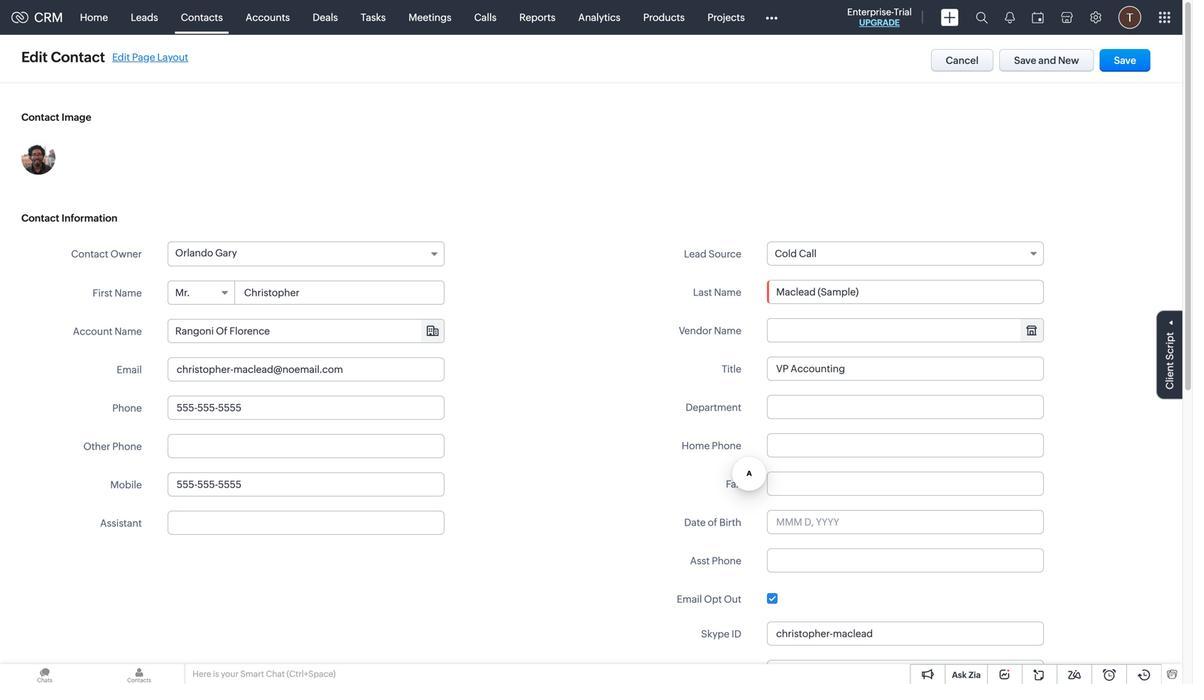 Task type: locate. For each thing, give the bounding box(es) containing it.
phone
[[112, 403, 142, 414], [712, 440, 742, 452], [112, 441, 142, 452], [712, 555, 742, 567]]

calls
[[475, 12, 497, 23]]

script
[[1165, 332, 1176, 360]]

email down the account name
[[117, 364, 142, 376]]

save
[[1015, 55, 1037, 66], [1115, 55, 1137, 66]]

save for save and new
[[1015, 55, 1037, 66]]

1 horizontal spatial home
[[682, 440, 710, 452]]

and
[[1039, 55, 1057, 66]]

mobile
[[110, 479, 142, 491]]

contact left information on the left of page
[[21, 212, 59, 224]]

chats image
[[0, 664, 90, 684]]

is
[[213, 669, 219, 679]]

2 save from the left
[[1115, 55, 1137, 66]]

contact owner
[[71, 248, 142, 260]]

orlando gary
[[175, 247, 237, 259]]

1 horizontal spatial email
[[677, 594, 703, 605]]

out
[[724, 594, 742, 605]]

name right account
[[115, 326, 142, 337]]

home for home phone
[[682, 440, 710, 452]]

source
[[709, 248, 742, 260]]

phone up fax
[[712, 440, 742, 452]]

accounts link
[[234, 0, 302, 34]]

1 horizontal spatial save
[[1115, 55, 1137, 66]]

first name
[[93, 287, 142, 299]]

projects link
[[697, 0, 757, 34]]

information
[[62, 212, 118, 224]]

edit contact edit page layout
[[21, 49, 188, 65]]

email left opt
[[677, 594, 703, 605]]

department
[[686, 402, 742, 413]]

reports link
[[508, 0, 567, 34]]

contact
[[51, 49, 105, 65], [21, 112, 59, 123], [21, 212, 59, 224], [71, 248, 109, 260]]

save down profile icon
[[1115, 55, 1137, 66]]

save for save
[[1115, 55, 1137, 66]]

save inside save and new button
[[1015, 55, 1037, 66]]

0 horizontal spatial save
[[1015, 55, 1037, 66]]

save and new button
[[1000, 49, 1095, 72]]

your
[[221, 669, 239, 679]]

contact left image
[[21, 112, 59, 123]]

home
[[80, 12, 108, 23], [682, 440, 710, 452]]

name for first name
[[115, 287, 142, 299]]

edit left page at the top left of page
[[112, 52, 130, 63]]

home up edit contact edit page layout
[[80, 12, 108, 23]]

account
[[73, 326, 113, 337]]

save left and
[[1015, 55, 1037, 66]]

MMM D, YYYY text field
[[768, 510, 1045, 534]]

None text field
[[236, 281, 444, 304], [768, 319, 1044, 342], [168, 320, 444, 343], [768, 395, 1045, 419], [168, 434, 445, 458], [768, 472, 1045, 496], [168, 511, 445, 535], [768, 549, 1045, 573], [768, 660, 1045, 684], [236, 281, 444, 304], [768, 319, 1044, 342], [168, 320, 444, 343], [768, 395, 1045, 419], [168, 434, 445, 458], [768, 472, 1045, 496], [168, 511, 445, 535], [768, 549, 1045, 573], [768, 660, 1045, 684]]

0 vertical spatial home
[[80, 12, 108, 23]]

ask
[[953, 671, 967, 680]]

Mr. field
[[168, 281, 235, 304]]

0 horizontal spatial home
[[80, 12, 108, 23]]

1 save from the left
[[1015, 55, 1037, 66]]

email
[[117, 364, 142, 376], [677, 594, 703, 605]]

meetings
[[409, 12, 452, 23]]

contacts link
[[170, 0, 234, 34]]

lead
[[684, 248, 707, 260]]

gary
[[215, 247, 237, 259]]

chat
[[266, 669, 285, 679]]

None text field
[[768, 280, 1045, 304], [768, 357, 1045, 381], [168, 357, 445, 382], [168, 396, 445, 420], [768, 434, 1045, 458], [168, 473, 445, 497], [768, 622, 1045, 646], [768, 280, 1045, 304], [768, 357, 1045, 381], [168, 357, 445, 382], [168, 396, 445, 420], [768, 434, 1045, 458], [168, 473, 445, 497], [768, 622, 1045, 646]]

save inside save button
[[1115, 55, 1137, 66]]

phone right asst
[[712, 555, 742, 567]]

vendor name
[[679, 325, 742, 336]]

analytics
[[579, 12, 621, 23]]

analytics link
[[567, 0, 632, 34]]

image
[[62, 112, 91, 123]]

0 horizontal spatial email
[[117, 364, 142, 376]]

crm
[[34, 10, 63, 25]]

(ctrl+space)
[[287, 669, 336, 679]]

name right last
[[715, 287, 742, 298]]

name
[[715, 287, 742, 298], [115, 287, 142, 299], [715, 325, 742, 336], [115, 326, 142, 337]]

name right vendor
[[715, 325, 742, 336]]

opt
[[705, 594, 722, 605]]

phone up "other phone"
[[112, 403, 142, 414]]

calendar image
[[1033, 12, 1045, 23]]

1 horizontal spatial edit
[[112, 52, 130, 63]]

0 vertical spatial email
[[117, 364, 142, 376]]

signals image
[[1006, 11, 1016, 23]]

accounts
[[246, 12, 290, 23]]

projects
[[708, 12, 745, 23]]

new
[[1059, 55, 1080, 66]]

name for account name
[[115, 326, 142, 337]]

search image
[[976, 11, 989, 23]]

client
[[1165, 362, 1176, 390]]

contact down information on the left of page
[[71, 248, 109, 260]]

home down department
[[682, 440, 710, 452]]

logo image
[[11, 12, 28, 23]]

upgrade
[[860, 18, 900, 27]]

signals element
[[997, 0, 1024, 35]]

page
[[132, 52, 155, 63]]

contact for contact owner
[[71, 248, 109, 260]]

1 vertical spatial email
[[677, 594, 703, 605]]

contact for contact image
[[21, 112, 59, 123]]

phone right other
[[112, 441, 142, 452]]

edit
[[21, 49, 48, 65], [112, 52, 130, 63]]

edit down crm link at left top
[[21, 49, 48, 65]]

name right first
[[115, 287, 142, 299]]

skype
[[702, 629, 730, 640]]

email opt out
[[677, 594, 742, 605]]

save and new
[[1015, 55, 1080, 66]]

mr.
[[175, 287, 190, 298]]

1 vertical spatial home
[[682, 440, 710, 452]]

enterprise-
[[848, 7, 894, 17]]

None field
[[768, 319, 1044, 342], [168, 320, 444, 343], [768, 319, 1044, 342], [168, 320, 444, 343]]

client script
[[1165, 332, 1176, 390]]

account name
[[73, 326, 142, 337]]

of
[[708, 517, 718, 528]]



Task type: describe. For each thing, give the bounding box(es) containing it.
0 horizontal spatial edit
[[21, 49, 48, 65]]

name for vendor name
[[715, 325, 742, 336]]

assistant
[[100, 518, 142, 529]]

cold call
[[775, 248, 817, 259]]

contacts
[[181, 12, 223, 23]]

date
[[685, 517, 706, 528]]

ask zia
[[953, 671, 981, 680]]

contact down home link
[[51, 49, 105, 65]]

smart
[[240, 669, 264, 679]]

fax
[[726, 479, 742, 490]]

edit inside edit contact edit page layout
[[112, 52, 130, 63]]

id
[[732, 629, 742, 640]]

other phone
[[83, 441, 142, 452]]

lead source
[[684, 248, 742, 260]]

contact image
[[21, 112, 91, 123]]

calls link
[[463, 0, 508, 34]]

vendor
[[679, 325, 713, 336]]

home phone
[[682, 440, 742, 452]]

zia
[[969, 671, 981, 680]]

birth
[[720, 517, 742, 528]]

layout
[[157, 52, 188, 63]]

phone for asst phone
[[712, 555, 742, 567]]

home link
[[69, 0, 119, 34]]

enterprise-trial upgrade
[[848, 7, 912, 27]]

skype id
[[702, 629, 742, 640]]

products
[[644, 12, 685, 23]]

last name
[[694, 287, 742, 298]]

first
[[93, 287, 113, 299]]

edit page layout link
[[112, 52, 188, 63]]

here
[[193, 669, 211, 679]]

last
[[694, 287, 713, 298]]

orlando
[[175, 247, 213, 259]]

crm link
[[11, 10, 63, 25]]

call
[[799, 248, 817, 259]]

title
[[722, 364, 742, 375]]

meetings link
[[397, 0, 463, 34]]

phone for home phone
[[712, 440, 742, 452]]

name for last name
[[715, 287, 742, 298]]

image image
[[21, 141, 55, 175]]

Cold Call field
[[768, 242, 1045, 266]]

home for home
[[80, 12, 108, 23]]

trial
[[894, 7, 912, 17]]

profile image
[[1119, 6, 1142, 29]]

profile element
[[1111, 0, 1151, 34]]

leads link
[[119, 0, 170, 34]]

date of birth
[[685, 517, 742, 528]]

contacts image
[[95, 664, 184, 684]]

tasks link
[[350, 0, 397, 34]]

products link
[[632, 0, 697, 34]]

deals link
[[302, 0, 350, 34]]

email for email opt out
[[677, 594, 703, 605]]

reports
[[520, 12, 556, 23]]

cold
[[775, 248, 797, 259]]

email for email
[[117, 364, 142, 376]]

cancel button
[[932, 49, 994, 72]]

contact information
[[21, 212, 118, 224]]

tasks
[[361, 12, 386, 23]]

create menu element
[[933, 0, 968, 34]]

Other Modules field
[[757, 6, 787, 29]]

leads
[[131, 12, 158, 23]]

asst
[[691, 555, 710, 567]]

here is your smart chat (ctrl+space)
[[193, 669, 336, 679]]

cancel
[[946, 55, 979, 66]]

deals
[[313, 12, 338, 23]]

owner
[[111, 248, 142, 260]]

create menu image
[[942, 9, 959, 26]]

search element
[[968, 0, 997, 35]]

other
[[83, 441, 110, 452]]

phone for other phone
[[112, 441, 142, 452]]

contact for contact information
[[21, 212, 59, 224]]

save button
[[1101, 49, 1151, 72]]

asst phone
[[691, 555, 742, 567]]



Task type: vqa. For each thing, say whether or not it's contained in the screenshot.
CALENDAR ICON at the right top of the page
yes



